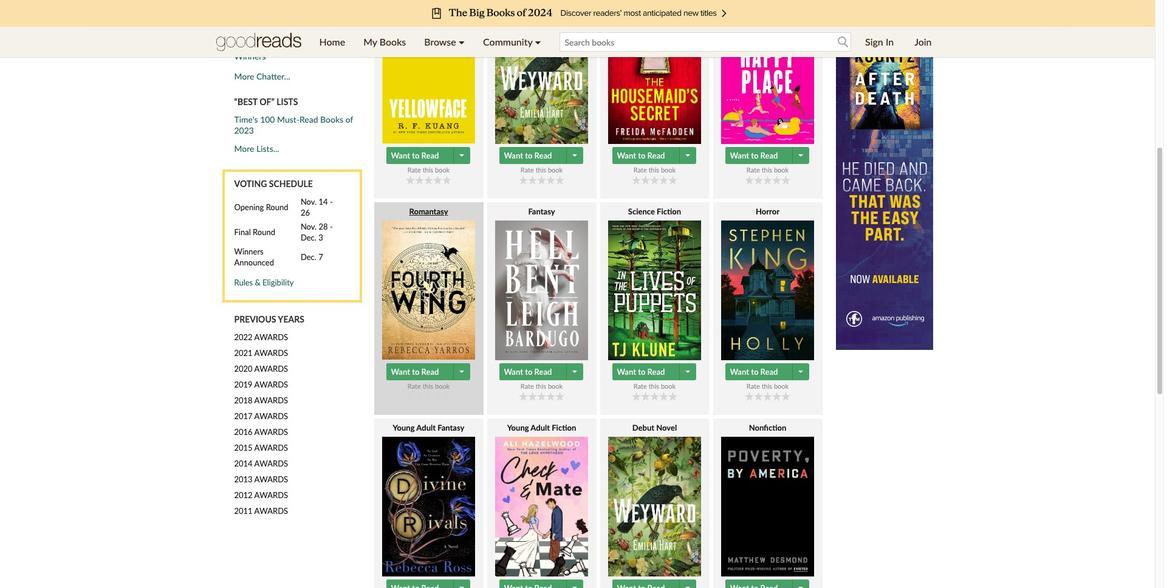 Task type: describe. For each thing, give the bounding box(es) containing it.
weyward image inside debut novel link
[[609, 437, 702, 577]]

&
[[255, 278, 261, 288]]

opening
[[234, 203, 264, 212]]

romantasy link
[[374, 206, 484, 361]]

10 awards from the top
[[254, 475, 288, 485]]

home link
[[310, 27, 355, 57]]

debut novel link
[[600, 423, 710, 577]]

2017 awards link
[[234, 411, 362, 422]]

horror link
[[714, 206, 823, 361]]

2017
[[234, 412, 253, 422]]

announced
[[234, 258, 274, 268]]

Search books text field
[[560, 32, 852, 52]]

2019 awards link
[[234, 380, 362, 391]]

"best
[[234, 97, 258, 107]]

previous years
[[234, 315, 305, 325]]

round for opening round
[[266, 203, 289, 212]]

2015 awards link
[[234, 443, 362, 454]]

more lists... link
[[234, 144, 362, 155]]

28
[[319, 222, 328, 232]]

dec. 7
[[301, 253, 323, 262]]

nonfiction link
[[714, 423, 823, 577]]

2019
[[234, 380, 253, 390]]

fantasy link
[[487, 206, 597, 361]]

2018
[[234, 396, 253, 406]]

time's
[[234, 114, 258, 125]]

nonfiction
[[749, 423, 787, 433]]

home
[[320, 36, 345, 47]]

voting
[[234, 179, 267, 189]]

poverty, by america image
[[722, 437, 815, 577]]

winners inside winners announced
[[234, 247, 264, 257]]

more for more chatter...
[[234, 71, 254, 82]]

years
[[278, 315, 305, 325]]

2023 inside the booktrib editors predict 2023 goodreads choice awards winners
[[326, 29, 346, 40]]

2021 awards link
[[234, 348, 362, 359]]

▾ for community ▾
[[535, 36, 541, 47]]

2020 awards link
[[234, 364, 362, 375]]

2012
[[234, 491, 253, 501]]

rules & eligibility
[[234, 278, 294, 288]]

in
[[886, 36, 895, 47]]

books inside my books link
[[380, 36, 406, 47]]

2013 awards link
[[234, 474, 362, 485]]

eligibility
[[263, 278, 294, 288]]

community ▾ button
[[474, 27, 551, 57]]

choice
[[277, 40, 303, 51]]

join link
[[906, 27, 942, 57]]

science fiction link
[[600, 206, 710, 361]]

goodreads
[[234, 40, 275, 51]]

browse ▾
[[425, 36, 465, 47]]

1 horizontal spatial fantasy
[[529, 207, 555, 217]]

- for nov. 14 - 26
[[330, 197, 333, 207]]

2016
[[234, 428, 253, 437]]

community
[[483, 36, 533, 47]]

lists
[[277, 97, 298, 107]]

1 horizontal spatial fiction
[[657, 207, 682, 217]]

holly image
[[722, 221, 815, 361]]

nov. 28 - dec.  3
[[301, 222, 333, 243]]

browse
[[425, 36, 456, 47]]

winners announced
[[234, 247, 274, 268]]

hell bent (alex stern, #2) image
[[496, 221, 589, 361]]

young adult fiction
[[507, 423, 577, 433]]

more for more lists...
[[234, 144, 254, 154]]

menu containing home
[[310, 27, 551, 57]]

2020
[[234, 364, 253, 374]]

young adult fantasy link
[[374, 423, 484, 577]]

2 awards from the top
[[254, 349, 288, 358]]

0 horizontal spatial weyward image
[[496, 4, 589, 144]]

yellowface image
[[382, 4, 475, 144]]

14
[[319, 197, 328, 207]]

- for nov. 28 - dec.  3
[[330, 222, 333, 232]]

advertisement element
[[836, 0, 934, 350]]

community ▾
[[483, 36, 541, 47]]

2014 awards link
[[234, 459, 362, 470]]

3 awards from the top
[[254, 364, 288, 374]]

2023 inside "time's 100 must-read books of 2023"
[[234, 125, 254, 136]]

awards
[[305, 40, 333, 51]]

8 awards from the top
[[254, 443, 288, 453]]

novel
[[657, 423, 677, 433]]

join
[[915, 36, 932, 47]]

of"
[[260, 97, 275, 107]]

time's 100 must-read books of 2023
[[234, 114, 353, 136]]

romantasy
[[410, 207, 448, 217]]

7
[[319, 253, 323, 262]]

more lists...
[[234, 144, 279, 154]]

debut
[[633, 423, 655, 433]]

must-
[[277, 114, 300, 125]]



Task type: locate. For each thing, give the bounding box(es) containing it.
awards right 2013
[[254, 475, 288, 485]]

2 - from the top
[[330, 222, 333, 232]]

▾ right the browse
[[459, 36, 465, 47]]

awards right the '2011'
[[254, 507, 288, 516]]

2 young from the left
[[507, 423, 529, 433]]

Search for books to add to your shelves search field
[[560, 32, 852, 52]]

11 awards from the top
[[254, 491, 288, 501]]

my
[[364, 36, 377, 47]]

final round
[[234, 228, 275, 237]]

young
[[393, 423, 415, 433], [507, 423, 529, 433]]

2 nov. from the top
[[301, 222, 317, 232]]

round down the voting schedule
[[266, 203, 289, 212]]

sign
[[866, 36, 884, 47]]

horror
[[756, 207, 780, 217]]

winners down goodreads
[[234, 51, 266, 61]]

winners up the announced
[[234, 247, 264, 257]]

7 awards from the top
[[254, 428, 288, 437]]

editors
[[269, 29, 295, 40]]

9 awards from the top
[[254, 459, 288, 469]]

▾ inside popup button
[[535, 36, 541, 47]]

rate
[[408, 166, 421, 174], [521, 166, 534, 174], [634, 166, 647, 174], [747, 166, 761, 174], [408, 383, 421, 390], [521, 383, 534, 390], [634, 383, 647, 390], [747, 383, 761, 390]]

science
[[629, 207, 655, 217]]

0 vertical spatial more
[[234, 71, 254, 82]]

1 vertical spatial fantasy
[[438, 423, 465, 433]]

dec. left 7
[[301, 253, 317, 262]]

0 horizontal spatial fiction
[[552, 423, 577, 433]]

1 horizontal spatial weyward image
[[609, 437, 702, 577]]

awards down previous years
[[254, 333, 288, 343]]

0 vertical spatial nov.
[[301, 197, 317, 207]]

books left of
[[320, 114, 344, 125]]

awards right 2015
[[254, 443, 288, 453]]

young adult fantasy
[[393, 423, 465, 433]]

menu
[[310, 27, 551, 57]]

adult for fiction
[[531, 423, 550, 433]]

sign in link
[[857, 27, 904, 57]]

divine rivals (letters of enchantment, #1) image
[[382, 437, 475, 577]]

2011 awards link
[[234, 506, 362, 517]]

1 dec. from the top
[[301, 233, 317, 243]]

2022 awards 2021 awards 2020 awards 2019 awards 2018 awards 2017 awards 2016 awards 2015 awards 2014 awards 2013 awards 2012 awards 2011 awards
[[234, 333, 288, 516]]

booktrib editors predict 2023 goodreads choice awards winners
[[234, 29, 346, 61]]

1 awards from the top
[[254, 333, 288, 343]]

awards right 2017
[[254, 412, 288, 422]]

0 vertical spatial fantasy
[[529, 207, 555, 217]]

0 vertical spatial winners
[[234, 51, 266, 61]]

final
[[234, 228, 251, 237]]

rules & eligibility link
[[234, 278, 294, 288]]

more chatter...
[[234, 71, 290, 82]]

fourth wing (the empyrean, #1) image
[[382, 221, 475, 360]]

1 vertical spatial books
[[320, 114, 344, 125]]

nov. for dec.
[[301, 222, 317, 232]]

books right my
[[380, 36, 406, 47]]

2 dec. from the top
[[301, 253, 317, 262]]

time's 100 must-read books of 2023 link
[[234, 114, 353, 136]]

6 awards from the top
[[254, 412, 288, 422]]

debut novel
[[633, 423, 677, 433]]

to
[[412, 151, 420, 161], [525, 151, 533, 161], [639, 151, 646, 161], [752, 151, 759, 161], [412, 367, 420, 377], [525, 367, 533, 377], [639, 367, 646, 377], [752, 367, 759, 377]]

0 vertical spatial dec.
[[301, 233, 317, 243]]

predict
[[298, 29, 324, 40]]

awards right '2014'
[[254, 459, 288, 469]]

26
[[301, 208, 310, 218]]

young adult fiction link
[[487, 423, 597, 577]]

2014
[[234, 459, 253, 469]]

rate this book
[[408, 166, 450, 174], [521, 166, 563, 174], [634, 166, 676, 174], [747, 166, 789, 174], [408, 383, 450, 390], [521, 383, 563, 390], [634, 383, 676, 390], [747, 383, 789, 390]]

▾ for browse ▾
[[459, 36, 465, 47]]

check & mate image
[[496, 437, 589, 577]]

1 horizontal spatial books
[[380, 36, 406, 47]]

2015
[[234, 443, 253, 453]]

young for young adult fiction
[[507, 423, 529, 433]]

nov. 14 - 26
[[301, 197, 333, 218]]

the housemaid's secret (the housemaid, #2) image
[[609, 4, 702, 144]]

- inside nov. 28 - dec.  3
[[330, 222, 333, 232]]

0 horizontal spatial books
[[320, 114, 344, 125]]

1 young from the left
[[393, 423, 415, 433]]

nov. for 26
[[301, 197, 317, 207]]

rules
[[234, 278, 253, 288]]

browse ▾ button
[[415, 27, 474, 57]]

booktrib
[[234, 29, 267, 40]]

2 more from the top
[[234, 144, 254, 154]]

more left lists...
[[234, 144, 254, 154]]

happy place image
[[722, 4, 815, 144]]

round for final round
[[253, 228, 275, 237]]

1 horizontal spatial ▾
[[535, 36, 541, 47]]

1 adult from the left
[[417, 423, 436, 433]]

dec. left the 3
[[301, 233, 317, 243]]

the most anticipated books of 2024 image
[[92, 0, 1064, 27]]

awards right 2016
[[254, 428, 288, 437]]

1 vertical spatial -
[[330, 222, 333, 232]]

1 vertical spatial weyward image
[[609, 437, 702, 577]]

books inside "time's 100 must-read books of 2023"
[[320, 114, 344, 125]]

2 adult from the left
[[531, 423, 550, 433]]

1 horizontal spatial adult
[[531, 423, 550, 433]]

1 nov. from the top
[[301, 197, 317, 207]]

1 vertical spatial dec.
[[301, 253, 317, 262]]

▾ right community
[[535, 36, 541, 47]]

2013
[[234, 475, 253, 485]]

100
[[260, 114, 275, 125]]

- right 28
[[330, 222, 333, 232]]

my books link
[[355, 27, 415, 57]]

0 horizontal spatial fantasy
[[438, 423, 465, 433]]

nov. inside nov. 28 - dec.  3
[[301, 222, 317, 232]]

nov. inside nov. 14 - 26
[[301, 197, 317, 207]]

2022 awards link
[[234, 332, 362, 343]]

2023 up 'awards'
[[326, 29, 346, 40]]

adult
[[417, 423, 436, 433], [531, 423, 550, 433]]

1 vertical spatial 2023
[[234, 125, 254, 136]]

0 horizontal spatial young
[[393, 423, 415, 433]]

0 horizontal spatial ▾
[[459, 36, 465, 47]]

awards right 2021
[[254, 349, 288, 358]]

awards right "2020"
[[254, 364, 288, 374]]

voting schedule
[[234, 179, 313, 189]]

0 vertical spatial fiction
[[657, 207, 682, 217]]

in the lives of puppets image
[[609, 221, 702, 361]]

0 horizontal spatial adult
[[417, 423, 436, 433]]

2011
[[234, 507, 253, 516]]

more up "best at the left
[[234, 71, 254, 82]]

1 more from the top
[[234, 71, 254, 82]]

awards right 2018
[[254, 396, 288, 406]]

chatter...
[[257, 71, 290, 82]]

1 vertical spatial more
[[234, 144, 254, 154]]

science fiction
[[629, 207, 682, 217]]

awards right 2012
[[254, 491, 288, 501]]

previous
[[234, 315, 276, 325]]

2016 awards link
[[234, 427, 362, 438]]

read inside "time's 100 must-read books of 2023"
[[300, 114, 318, 125]]

0 vertical spatial books
[[380, 36, 406, 47]]

▾ inside dropdown button
[[459, 36, 465, 47]]

dec. inside nov. 28 - dec.  3
[[301, 233, 317, 243]]

- inside nov. 14 - 26
[[330, 197, 333, 207]]

0 horizontal spatial 2023
[[234, 125, 254, 136]]

1 vertical spatial winners
[[234, 247, 264, 257]]

2023 down time's
[[234, 125, 254, 136]]

booktrib editors predict 2023 goodreads choice awards winners link
[[234, 29, 346, 61]]

1 - from the top
[[330, 197, 333, 207]]

0 vertical spatial 2023
[[326, 29, 346, 40]]

lists...
[[257, 144, 279, 154]]

more inside more lists... link
[[234, 144, 254, 154]]

-
[[330, 197, 333, 207], [330, 222, 333, 232]]

nov. down 26
[[301, 222, 317, 232]]

weyward image
[[496, 4, 589, 144], [609, 437, 702, 577]]

winners
[[234, 51, 266, 61], [234, 247, 264, 257]]

12 awards from the top
[[254, 507, 288, 516]]

november 14th. to november 26th element
[[301, 197, 350, 221]]

november 28th. to december 3rd element
[[301, 221, 350, 246]]

2 ▾ from the left
[[535, 36, 541, 47]]

1 vertical spatial fiction
[[552, 423, 577, 433]]

more chatter... link
[[234, 71, 362, 82]]

fantasy
[[529, 207, 555, 217], [438, 423, 465, 433]]

1 horizontal spatial 2023
[[326, 29, 346, 40]]

schedule
[[269, 179, 313, 189]]

- right 14
[[330, 197, 333, 207]]

2 winners from the top
[[234, 247, 264, 257]]

sign in
[[866, 36, 895, 47]]

1 ▾ from the left
[[459, 36, 465, 47]]

young for young adult fantasy
[[393, 423, 415, 433]]

1 vertical spatial round
[[253, 228, 275, 237]]

dec.
[[301, 233, 317, 243], [301, 253, 317, 262]]

"best of" lists
[[234, 97, 298, 107]]

1 vertical spatial nov.
[[301, 222, 317, 232]]

0 vertical spatial weyward image
[[496, 4, 589, 144]]

of
[[346, 114, 353, 125]]

5 awards from the top
[[254, 396, 288, 406]]

2012 awards link
[[234, 490, 362, 501]]

2021
[[234, 349, 253, 358]]

1 horizontal spatial young
[[507, 423, 529, 433]]

0 vertical spatial round
[[266, 203, 289, 212]]

adult for fantasy
[[417, 423, 436, 433]]

more inside the more chatter... link
[[234, 71, 254, 82]]

want to read
[[391, 151, 439, 161], [504, 151, 552, 161], [617, 151, 665, 161], [731, 151, 779, 161], [391, 367, 439, 377], [504, 367, 552, 377], [617, 367, 665, 377], [731, 367, 779, 377]]

2018 awards link
[[234, 395, 362, 406]]

books
[[380, 36, 406, 47], [320, 114, 344, 125]]

winners inside the booktrib editors predict 2023 goodreads choice awards winners
[[234, 51, 266, 61]]

nov. up 26
[[301, 197, 317, 207]]

0 vertical spatial -
[[330, 197, 333, 207]]

3
[[319, 233, 323, 243]]

my books
[[364, 36, 406, 47]]

opening round
[[234, 203, 289, 212]]

1 winners from the top
[[234, 51, 266, 61]]

round right final
[[253, 228, 275, 237]]

awards right 2019
[[254, 380, 288, 390]]

read
[[300, 114, 318, 125], [422, 151, 439, 161], [535, 151, 552, 161], [648, 151, 665, 161], [761, 151, 779, 161], [422, 367, 439, 377], [535, 367, 552, 377], [648, 367, 665, 377], [761, 367, 779, 377]]

4 awards from the top
[[254, 380, 288, 390]]

▾
[[459, 36, 465, 47], [535, 36, 541, 47]]



Task type: vqa. For each thing, say whether or not it's contained in the screenshot.
star
no



